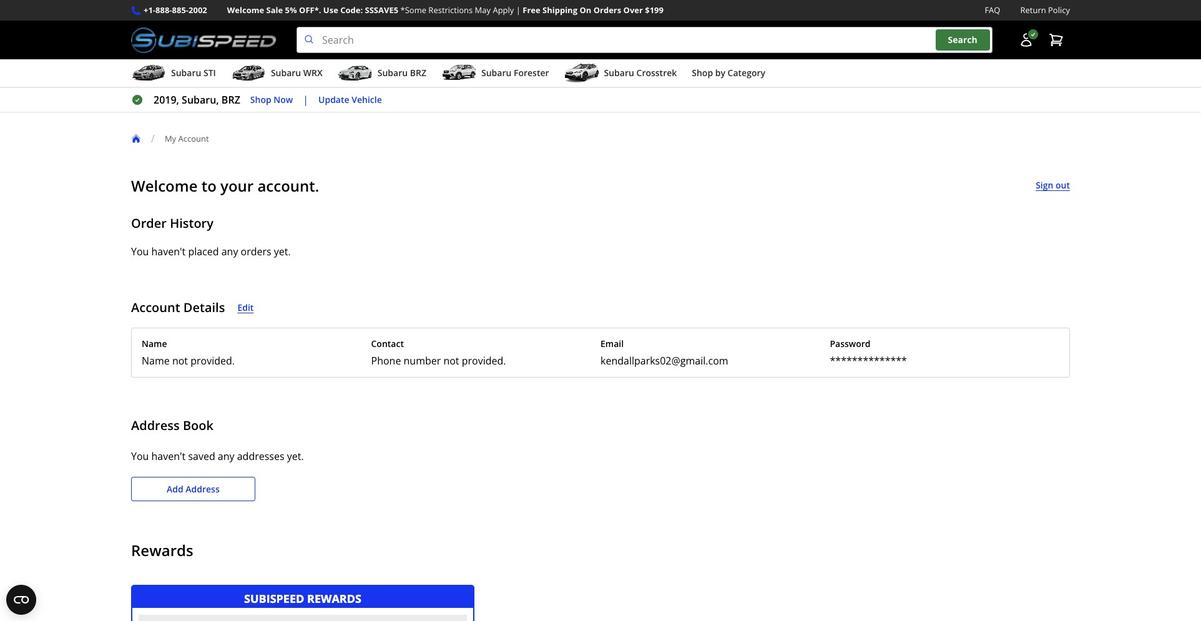 Task type: describe. For each thing, give the bounding box(es) containing it.
provided. inside "contact phone number not provided."
[[462, 354, 506, 368]]

sti
[[204, 67, 216, 79]]

saved
[[188, 450, 215, 463]]

subaru brz button
[[338, 62, 427, 87]]

over
[[624, 4, 643, 16]]

orders
[[594, 4, 622, 16]]

$199
[[645, 4, 664, 16]]

*some
[[401, 4, 427, 16]]

rewards
[[131, 540, 193, 561]]

subaru forester button
[[442, 62, 549, 87]]

2 name from the top
[[142, 354, 170, 368]]

sale
[[266, 4, 283, 16]]

welcome sale 5% off*. use code: sssave5 *some restrictions may apply | free shipping on orders over $199
[[227, 4, 664, 16]]

order history
[[131, 215, 214, 232]]

name name not provided.
[[142, 338, 235, 368]]

return
[[1021, 4, 1047, 16]]

haven't for saved
[[152, 450, 186, 463]]

2019,
[[154, 93, 179, 107]]

yet. for you haven't saved any addresses yet.
[[287, 450, 304, 463]]

order
[[131, 215, 167, 232]]

5%
[[285, 4, 297, 16]]

now
[[274, 94, 293, 105]]

update
[[319, 94, 350, 105]]

1 name from the top
[[142, 338, 167, 350]]

0 vertical spatial account
[[178, 133, 209, 144]]

subaru,
[[182, 93, 219, 107]]

+1-888-885-2002
[[144, 4, 207, 16]]

**************
[[831, 354, 908, 368]]

you for you haven't saved any addresses yet.
[[131, 450, 149, 463]]

category
[[728, 67, 766, 79]]

return policy
[[1021, 4, 1071, 16]]

edit
[[238, 302, 254, 314]]

brz inside "dropdown button"
[[410, 67, 427, 79]]

addresses
[[237, 450, 285, 463]]

open widget image
[[6, 585, 36, 615]]

crosstrek
[[637, 67, 677, 79]]

email kendallparks02@gmail.com
[[601, 338, 729, 368]]

my account
[[165, 133, 209, 144]]

1 horizontal spatial |
[[516, 4, 521, 16]]

shipping
[[543, 4, 578, 16]]

2002
[[189, 4, 207, 16]]

/
[[151, 132, 155, 146]]

policy
[[1049, 4, 1071, 16]]

0 horizontal spatial address
[[131, 417, 180, 434]]

not inside name name not provided.
[[172, 354, 188, 368]]

a subaru crosstrek thumbnail image image
[[564, 64, 599, 83]]

welcome for welcome sale 5% off*. use code: sssave5 *some restrictions may apply | free shipping on orders over $199
[[227, 4, 264, 16]]

off*.
[[299, 4, 321, 16]]

subaru forester
[[482, 67, 549, 79]]

subaru brz
[[378, 67, 427, 79]]

out
[[1056, 179, 1071, 191]]

code:
[[341, 4, 363, 16]]

+1-
[[144, 4, 156, 16]]

shop for shop by category
[[692, 67, 713, 79]]

history
[[170, 215, 214, 232]]

by
[[716, 67, 726, 79]]

update vehicle
[[319, 94, 382, 105]]

you haven't saved any addresses yet.
[[131, 450, 304, 463]]

sign out button
[[1036, 179, 1071, 193]]

add address link
[[131, 477, 255, 502]]

apply
[[493, 4, 514, 16]]

shop by category
[[692, 67, 766, 79]]

vehicle
[[352, 94, 382, 105]]

shop by category button
[[692, 62, 766, 87]]

account.
[[258, 176, 319, 196]]

haven't for placed
[[152, 245, 186, 259]]

faq
[[985, 4, 1001, 16]]

use
[[323, 4, 338, 16]]

restrictions
[[429, 4, 473, 16]]

password
[[831, 338, 871, 350]]

add
[[167, 483, 183, 495]]

free
[[523, 4, 541, 16]]

a subaru sti thumbnail image image
[[131, 64, 166, 83]]



Task type: locate. For each thing, give the bounding box(es) containing it.
kendallparks02@gmail.com
[[601, 354, 729, 368]]

brz
[[410, 67, 427, 79], [222, 93, 240, 107]]

subaru inside "dropdown button"
[[271, 67, 301, 79]]

password **************
[[831, 338, 908, 368]]

subaru sti button
[[131, 62, 216, 87]]

address book
[[131, 417, 214, 434]]

may
[[475, 4, 491, 16]]

wrx
[[304, 67, 323, 79]]

2019, subaru, brz
[[154, 93, 240, 107]]

provided. down details
[[191, 354, 235, 368]]

search input field
[[297, 27, 993, 53]]

you haven't placed any orders yet.
[[131, 245, 291, 259]]

account left details
[[131, 299, 180, 316]]

not
[[172, 354, 188, 368], [444, 354, 459, 368]]

1 haven't from the top
[[152, 245, 186, 259]]

|
[[516, 4, 521, 16], [303, 93, 309, 107]]

1 horizontal spatial welcome
[[227, 4, 264, 16]]

0 vertical spatial welcome
[[227, 4, 264, 16]]

shop now
[[250, 94, 293, 105]]

subaru inside "dropdown button"
[[378, 67, 408, 79]]

book
[[183, 417, 214, 434]]

sign
[[1036, 179, 1054, 191]]

1 vertical spatial yet.
[[287, 450, 304, 463]]

subaru wrx button
[[231, 62, 323, 87]]

4 subaru from the left
[[482, 67, 512, 79]]

0 vertical spatial brz
[[410, 67, 427, 79]]

1 vertical spatial name
[[142, 354, 170, 368]]

1 you from the top
[[131, 245, 149, 259]]

subaru left forester
[[482, 67, 512, 79]]

subaru left the sti
[[171, 67, 201, 79]]

subispeed logo image
[[131, 27, 277, 53]]

0 horizontal spatial shop
[[250, 94, 272, 105]]

haven't down order history
[[152, 245, 186, 259]]

3 subaru from the left
[[378, 67, 408, 79]]

2 haven't from the top
[[152, 450, 186, 463]]

brz left the a subaru forester thumbnail image
[[410, 67, 427, 79]]

0 horizontal spatial provided.
[[191, 354, 235, 368]]

subaru for subaru crosstrek
[[604, 67, 635, 79]]

account right my
[[178, 133, 209, 144]]

1 vertical spatial address
[[186, 483, 220, 495]]

1 horizontal spatial brz
[[410, 67, 427, 79]]

subaru for subaru wrx
[[271, 67, 301, 79]]

1 vertical spatial you
[[131, 450, 149, 463]]

1 vertical spatial haven't
[[152, 450, 186, 463]]

haven't down address book
[[152, 450, 186, 463]]

1 vertical spatial account
[[131, 299, 180, 316]]

welcome up order history
[[131, 176, 198, 196]]

your
[[221, 176, 254, 196]]

shop left by
[[692, 67, 713, 79]]

2 subaru from the left
[[271, 67, 301, 79]]

search button
[[936, 30, 991, 51]]

any for saved
[[218, 450, 235, 463]]

phone
[[371, 354, 401, 368]]

0 horizontal spatial welcome
[[131, 176, 198, 196]]

button image
[[1019, 33, 1034, 48]]

any left orders
[[222, 245, 238, 259]]

1 vertical spatial brz
[[222, 93, 240, 107]]

yet. for you haven't placed any orders yet.
[[274, 245, 291, 259]]

you down order
[[131, 245, 149, 259]]

1 vertical spatial welcome
[[131, 176, 198, 196]]

2 not from the left
[[444, 354, 459, 368]]

885-
[[172, 4, 189, 16]]

0 vertical spatial yet.
[[274, 245, 291, 259]]

contact phone number not provided.
[[371, 338, 506, 368]]

details
[[184, 299, 225, 316]]

1 vertical spatial shop
[[250, 94, 272, 105]]

account
[[178, 133, 209, 144], [131, 299, 180, 316]]

0 vertical spatial address
[[131, 417, 180, 434]]

my
[[165, 133, 176, 144]]

sssave5
[[365, 4, 399, 16]]

0 horizontal spatial not
[[172, 354, 188, 368]]

1 horizontal spatial shop
[[692, 67, 713, 79]]

0 vertical spatial you
[[131, 245, 149, 259]]

0 vertical spatial |
[[516, 4, 521, 16]]

account details
[[131, 299, 225, 316]]

sign out
[[1036, 179, 1071, 191]]

1 subaru from the left
[[171, 67, 201, 79]]

2 provided. from the left
[[462, 354, 506, 368]]

1 horizontal spatial not
[[444, 354, 459, 368]]

| right now
[[303, 93, 309, 107]]

address left book
[[131, 417, 180, 434]]

add address
[[167, 483, 220, 495]]

subaru wrx
[[271, 67, 323, 79]]

home image
[[131, 134, 141, 144]]

subaru for subaru sti
[[171, 67, 201, 79]]

1 vertical spatial any
[[218, 450, 235, 463]]

0 horizontal spatial brz
[[222, 93, 240, 107]]

faq link
[[985, 4, 1001, 17]]

1 horizontal spatial address
[[186, 483, 220, 495]]

subaru
[[171, 67, 201, 79], [271, 67, 301, 79], [378, 67, 408, 79], [482, 67, 512, 79], [604, 67, 635, 79]]

a subaru wrx thumbnail image image
[[231, 64, 266, 83]]

a subaru brz thumbnail image image
[[338, 64, 373, 83]]

number
[[404, 354, 441, 368]]

haven't
[[152, 245, 186, 259], [152, 450, 186, 463]]

yet. right addresses
[[287, 450, 304, 463]]

contact
[[371, 338, 404, 350]]

a subaru forester thumbnail image image
[[442, 64, 477, 83]]

subaru sti
[[171, 67, 216, 79]]

any for placed
[[222, 245, 238, 259]]

provided. inside name name not provided.
[[191, 354, 235, 368]]

address right add
[[186, 483, 220, 495]]

2 you from the top
[[131, 450, 149, 463]]

edit link
[[238, 301, 254, 315]]

888-
[[156, 4, 172, 16]]

welcome
[[227, 4, 264, 16], [131, 176, 198, 196]]

0 vertical spatial haven't
[[152, 245, 186, 259]]

on
[[580, 4, 592, 16]]

shop for shop now
[[250, 94, 272, 105]]

orders
[[241, 245, 272, 259]]

not inside "contact phone number not provided."
[[444, 354, 459, 368]]

search
[[949, 34, 978, 46]]

my account link
[[165, 133, 219, 144]]

+1-888-885-2002 link
[[144, 4, 207, 17]]

to
[[202, 176, 217, 196]]

shop left now
[[250, 94, 272, 105]]

shop inside dropdown button
[[692, 67, 713, 79]]

shop
[[692, 67, 713, 79], [250, 94, 272, 105]]

1 provided. from the left
[[191, 354, 235, 368]]

email
[[601, 338, 624, 350]]

1 horizontal spatial provided.
[[462, 354, 506, 368]]

subaru for subaru forester
[[482, 67, 512, 79]]

you down address book
[[131, 450, 149, 463]]

0 horizontal spatial |
[[303, 93, 309, 107]]

shop now link
[[250, 93, 293, 107]]

welcome left 'sale'
[[227, 4, 264, 16]]

any
[[222, 245, 238, 259], [218, 450, 235, 463]]

placed
[[188, 245, 219, 259]]

5 subaru from the left
[[604, 67, 635, 79]]

subaru left crosstrek
[[604, 67, 635, 79]]

subaru up vehicle
[[378, 67, 408, 79]]

any right saved
[[218, 450, 235, 463]]

provided.
[[191, 354, 235, 368], [462, 354, 506, 368]]

0 vertical spatial any
[[222, 245, 238, 259]]

not down account details
[[172, 354, 188, 368]]

welcome to your account.
[[131, 176, 319, 196]]

| left free
[[516, 4, 521, 16]]

0 vertical spatial shop
[[692, 67, 713, 79]]

not right number
[[444, 354, 459, 368]]

0 vertical spatial name
[[142, 338, 167, 350]]

yet. right orders
[[274, 245, 291, 259]]

provided. right number
[[462, 354, 506, 368]]

1 not from the left
[[172, 354, 188, 368]]

return policy link
[[1021, 4, 1071, 17]]

you for you haven't placed any orders yet.
[[131, 245, 149, 259]]

brz right 'subaru,'
[[222, 93, 240, 107]]

subaru crosstrek button
[[564, 62, 677, 87]]

subaru crosstrek
[[604, 67, 677, 79]]

address
[[131, 417, 180, 434], [186, 483, 220, 495]]

subaru up now
[[271, 67, 301, 79]]

subaru for subaru brz
[[378, 67, 408, 79]]

update vehicle button
[[319, 93, 382, 107]]

welcome for welcome to your account.
[[131, 176, 198, 196]]

1 vertical spatial |
[[303, 93, 309, 107]]



Task type: vqa. For each thing, say whether or not it's contained in the screenshot.
'2' in 2 button
no



